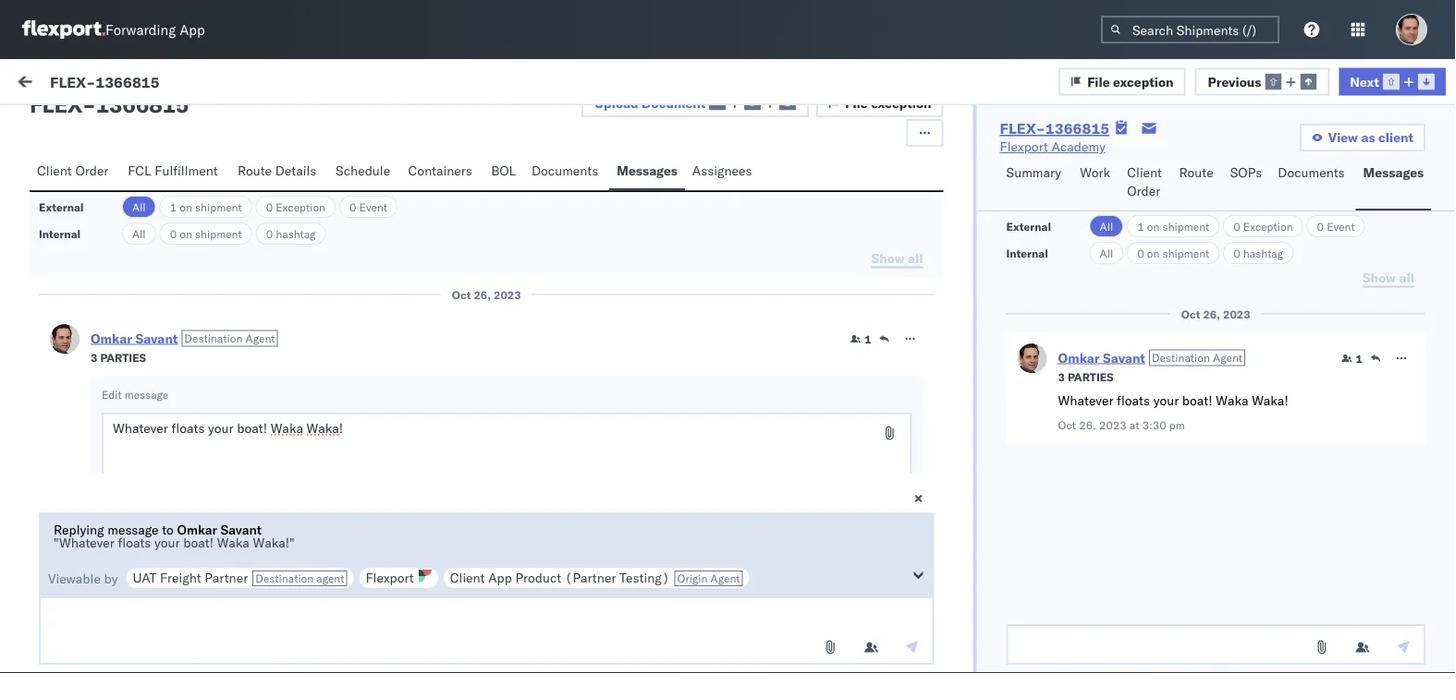 Task type: locate. For each thing, give the bounding box(es) containing it.
destination up this
[[184, 332, 243, 346]]

0 vertical spatial boat!
[[1182, 393, 1213, 409]]

pm down flex- 458574
[[1169, 418, 1185, 432]]

bol button
[[484, 154, 524, 190]]

message
[[125, 388, 168, 402], [107, 522, 159, 539]]

whatever floats your boat! waka waka! oct 26, 2023 at 3:30 pm
[[1058, 393, 1289, 432]]

resize handle column header
[[467, 154, 489, 674], [785, 154, 807, 674], [1103, 154, 1126, 674], [1422, 154, 1444, 674]]

1 horizontal spatial omkar savant destination agent
[[1058, 350, 1243, 366]]

internal inside button
[[124, 117, 169, 134]]

omkar savant destination agent up deal
[[91, 331, 275, 347]]

3
[[91, 351, 97, 365], [1058, 370, 1065, 384]]

0 vertical spatial flex-1366815
[[50, 72, 160, 91]]

2 vertical spatial external
[[1006, 220, 1051, 233]]

import work button
[[130, 59, 217, 109]]

destination inside uat freight partner destination agent
[[255, 572, 314, 586]]

1 horizontal spatial (0)
[[173, 117, 197, 134]]

documents down view
[[1278, 165, 1345, 181]]

client order button
[[30, 154, 120, 190], [1120, 156, 1172, 211]]

will inside is a great deal and with this contract established, we will create a lucrative partnership.
[[396, 371, 416, 387]]

0 horizontal spatial 1 on shipment
[[170, 200, 242, 214]]

1 vertical spatial message
[[107, 522, 159, 539]]

1 button
[[850, 332, 871, 347], [1341, 351, 1363, 366]]

flexport right agent
[[366, 570, 414, 587]]

1 horizontal spatial 3
[[1058, 370, 1065, 384]]

agent for omkar savant button corresponding to 1 button to the bottom
[[1213, 351, 1243, 365]]

as
[[1361, 129, 1375, 146], [248, 528, 261, 544], [297, 528, 310, 544]]

flex-1366815 down forwarding app link
[[50, 72, 160, 91]]

partnership.
[[109, 389, 181, 405]]

internal (0) button
[[117, 109, 207, 145]]

file exception
[[1087, 73, 1174, 89], [845, 95, 932, 111]]

1 vertical spatial 0 event
[[1317, 220, 1355, 233]]

0 horizontal spatial 1 button
[[850, 332, 871, 347]]

app right forwarding
[[180, 21, 205, 38]]

3:30 down replying message to omkar savant "whatever floats your boat! waka waka!" at left bottom
[[175, 564, 199, 577]]

flexport up summary
[[1000, 139, 1048, 155]]

pm
[[1169, 418, 1185, 432], [202, 564, 217, 577]]

1 horizontal spatial 3 parties
[[1058, 370, 1114, 384]]

0 vertical spatial with
[[195, 371, 220, 387]]

savant inside replying message to omkar savant "whatever floats your boat! waka waka!"
[[220, 522, 262, 539]]

agent right devan
[[245, 332, 275, 346]]

great
[[107, 371, 137, 387]]

destination
[[184, 332, 243, 346], [1152, 351, 1210, 365], [255, 572, 314, 586]]

order down related
[[1127, 183, 1161, 199]]

waka left waka!
[[1216, 393, 1249, 409]]

with
[[195, 371, 220, 387], [55, 528, 81, 544]]

shipment up customs
[[195, 200, 242, 214]]

route inside route button
[[1179, 165, 1214, 181]]

external down message
[[39, 200, 84, 214]]

omkar down fcl
[[90, 200, 129, 216]]

0 horizontal spatial exception
[[871, 95, 932, 111]]

0 horizontal spatial -
[[82, 91, 96, 118]]

1 vertical spatial agent
[[1213, 351, 1243, 365]]

internal down import
[[124, 117, 169, 134]]

flex
[[30, 91, 82, 118]]

waka inside 'whatever floats your boat! waka waka! oct 26, 2023 at 3:30 pm'
[[1216, 393, 1249, 409]]

with left this
[[195, 371, 220, 387]]

delay:
[[287, 574, 324, 590]]

work right import
[[179, 76, 210, 92]]

0 horizontal spatial (0)
[[82, 117, 106, 134]]

2 resize handle column header from the left
[[785, 154, 807, 674]]

flex- up 'whatever floats your boat! waka waka! oct 26, 2023 at 3:30 pm'
[[1134, 335, 1173, 351]]

savant left 'soon' at the left bottom of the page
[[220, 522, 262, 539]]

shipment
[[195, 200, 242, 214], [1163, 220, 1210, 233], [195, 227, 242, 241], [1163, 246, 1210, 260], [190, 528, 245, 544]]

client order button down external (0) button
[[30, 154, 120, 190]]

agent right origin
[[711, 572, 740, 586]]

1 vertical spatial will
[[368, 509, 388, 526]]

order left fcl
[[75, 163, 109, 179]]

(0) up message
[[82, 117, 106, 134]]

3 omkar savant from the top
[[90, 542, 172, 558]]

omkar
[[90, 200, 129, 216], [91, 331, 132, 347], [1058, 350, 1100, 366], [90, 422, 129, 438], [177, 522, 217, 539], [90, 542, 129, 558]]

0 event down schedule button
[[350, 200, 387, 214]]

0 horizontal spatial schedule
[[226, 574, 283, 590]]

1 vertical spatial 3 parties
[[1058, 370, 1114, 384]]

0 on shipment down flex- 2271801 on the top of page
[[1137, 246, 1210, 260]]

1 horizontal spatial -
[[384, 574, 392, 590]]

0 vertical spatial file exception
[[1087, 73, 1174, 89]]

client for the left the client order button
[[37, 163, 72, 179]]

shipment inside the delivery date. we appreciate your understanding and will update you with the status of your shipment as soon as possible.
[[190, 528, 245, 544]]

3 parties button up great
[[91, 349, 146, 365]]

1 resize handle column header from the left
[[467, 154, 489, 674]]

0 vertical spatial agent
[[245, 332, 275, 346]]

1 omkar savant from the top
[[90, 200, 172, 216]]

0 exception up type
[[266, 200, 325, 214]]

event down schedule button
[[359, 200, 387, 214]]

0 vertical spatial file
[[1087, 73, 1110, 89]]

-
[[82, 91, 96, 118], [384, 574, 392, 590]]

savant down partnership.
[[132, 422, 172, 438]]

will inside the delivery date. we appreciate your understanding and will update you with the status of your shipment as soon as possible.
[[368, 509, 388, 526]]

work up "external (0)"
[[53, 71, 101, 97]]

oct 26, 2023, 2:44 pm pdt
[[497, 576, 662, 592]]

0 horizontal spatial app
[[180, 21, 205, 38]]

internal down summary button
[[1006, 246, 1048, 260]]

2 horizontal spatial internal
[[1006, 246, 1048, 260]]

0 horizontal spatial flexport
[[366, 570, 414, 587]]

flex-
[[50, 72, 95, 91], [1000, 119, 1045, 138], [1134, 224, 1173, 240], [1134, 335, 1173, 351]]

1 horizontal spatial 0 event
[[1317, 220, 1355, 233]]

client for the right the client order button
[[1127, 165, 1162, 181]]

0 vertical spatial 3:30
[[1142, 418, 1167, 432]]

0 horizontal spatial will
[[368, 509, 388, 526]]

1 horizontal spatial app
[[488, 570, 512, 587]]

schedule inside schedule button
[[336, 163, 390, 179]]

client order
[[37, 163, 109, 179], [1127, 165, 1162, 199]]

2 vertical spatial agent
[[711, 572, 740, 586]]

0 vertical spatial at
[[1130, 418, 1140, 432]]

1 horizontal spatial hashtag
[[1243, 246, 1283, 260]]

parties up great
[[100, 351, 146, 365]]

2 (0) from the left
[[173, 117, 197, 134]]

will left update at left
[[368, 509, 388, 526]]

1 horizontal spatial boat!
[[1182, 393, 1213, 409]]

"whatever
[[54, 535, 114, 551]]

waka
[[1216, 393, 1249, 409], [217, 535, 250, 551]]

floats
[[1117, 393, 1150, 409], [118, 535, 151, 551]]

terminal
[[327, 574, 381, 590]]

messages button
[[609, 154, 685, 190], [1356, 156, 1431, 211]]

omkar inside replying message to omkar savant "whatever floats your boat! waka waka!"
[[177, 522, 217, 539]]

message inside replying message to omkar savant "whatever floats your boat! waka waka!"
[[107, 522, 159, 539]]

0 vertical spatial flexport
[[1000, 139, 1048, 155]]

1 vertical spatial 3
[[1058, 370, 1065, 384]]

1 on shipment down route button
[[1137, 220, 1210, 233]]

flex-1366815 up flexport academy
[[1000, 119, 1110, 138]]

established,
[[301, 371, 373, 387]]

0 hashtag down route details button
[[266, 227, 316, 241]]

0 on shipment left the hold
[[170, 227, 242, 241]]

0 horizontal spatial parties
[[100, 351, 146, 365]]

0 vertical spatial external
[[30, 117, 78, 134]]

Whatever floats your boat! Waka Waka! text field
[[102, 413, 912, 500]]

1 vertical spatial destination
[[1152, 351, 1210, 365]]

0 horizontal spatial omkar savant button
[[91, 331, 178, 347]]

0 vertical spatial app
[[180, 21, 205, 38]]

omkar savant destination agent for 1 button to the left omkar savant button
[[91, 331, 275, 347]]

(0) down import work button
[[173, 117, 197, 134]]

partner
[[205, 570, 248, 587]]

external down summary button
[[1006, 220, 1051, 233]]

0 vertical spatial message
[[125, 388, 168, 402]]

0 horizontal spatial client
[[37, 163, 72, 179]]

schedule down waka!" at bottom left
[[226, 574, 283, 590]]

message for replying
[[107, 522, 159, 539]]

origin
[[677, 572, 708, 586]]

0 exception
[[266, 200, 325, 214], [1234, 220, 1293, 233]]

1 vertical spatial flexport
[[366, 570, 414, 587]]

and inside the delivery date. we appreciate your understanding and will update you with the status of your shipment as soon as possible.
[[342, 509, 364, 526]]

1 vertical spatial 1 on shipment
[[1137, 220, 1210, 233]]

as left 'soon' at the left bottom of the page
[[248, 528, 261, 544]]

internal down message
[[39, 227, 81, 241]]

at
[[1130, 418, 1140, 432], [162, 564, 172, 577]]

3 up is on the bottom of page
[[91, 351, 97, 365]]

agent up 'whatever floats your boat! waka waka! oct 26, 2023 at 3:30 pm'
[[1213, 351, 1243, 365]]

route left details
[[238, 163, 272, 179]]

boat! inside 'whatever floats your boat! waka waka! oct 26, 2023 at 3:30 pm'
[[1182, 393, 1213, 409]]

boat! inside replying message to omkar savant "whatever floats your boat! waka waka!"
[[183, 535, 214, 551]]

omkar savant button up whatever
[[1058, 350, 1145, 366]]

oct down whatever
[[1058, 418, 1076, 432]]

0 horizontal spatial pm
[[202, 564, 217, 577]]

1 vertical spatial parties
[[1068, 370, 1114, 384]]

1 horizontal spatial parties
[[1068, 370, 1114, 384]]

as inside "button"
[[1361, 129, 1375, 146]]

external inside button
[[30, 117, 78, 134]]

1 horizontal spatial agent
[[711, 572, 740, 586]]

message for edit
[[125, 388, 168, 402]]

delay inside exception: (air recovery) schedule delay: terminal - cargo availability delay
[[129, 593, 164, 609]]

0 vertical spatial schedule
[[336, 163, 390, 179]]

2 horizontal spatial destination
[[1152, 351, 1210, 365]]

will right we
[[396, 371, 416, 387]]

destination up 'whatever floats your boat! waka waka! oct 26, 2023 at 3:30 pm'
[[1152, 351, 1210, 365]]

1 (0) from the left
[[82, 117, 106, 134]]

0 horizontal spatial 0 hashtag
[[266, 227, 316, 241]]

messages button down client
[[1356, 156, 1431, 211]]

omkar savant for notifying
[[90, 422, 172, 438]]

omkar savant
[[90, 200, 172, 216], [90, 422, 172, 438], [90, 542, 172, 558]]

0 horizontal spatial 0 exception
[[266, 200, 325, 214]]

external
[[30, 117, 78, 134], [39, 200, 84, 214], [1006, 220, 1051, 233]]

exception: (air recovery) schedule delay: terminal - cargo availability delay
[[55, 574, 432, 609]]

are
[[77, 454, 96, 470]]

0 on shipment
[[170, 227, 242, 241], [1137, 246, 1210, 260]]

omkar savant down fcl
[[90, 200, 172, 216]]

parties for 1 button to the left omkar savant button
[[100, 351, 146, 365]]

None text field
[[39, 597, 934, 666], [1006, 625, 1426, 666], [39, 597, 934, 666], [1006, 625, 1426, 666]]

0 vertical spatial omkar savant
[[90, 200, 172, 216]]

boat! down 458574
[[1182, 393, 1213, 409]]

1 horizontal spatial at
[[1130, 418, 1140, 432]]

work for my
[[53, 71, 101, 97]]

0 horizontal spatial a
[[97, 371, 104, 387]]

4 resize handle column header from the left
[[1422, 154, 1444, 674]]

3 exception: from the top
[[59, 574, 124, 590]]

0 horizontal spatial file
[[845, 95, 868, 111]]

2023 inside 'whatever floats your boat! waka waka! oct 26, 2023 at 3:30 pm'
[[1099, 418, 1127, 432]]

1 vertical spatial delay
[[129, 593, 164, 609]]

0 horizontal spatial at
[[162, 564, 172, 577]]

flexport for flexport academy
[[1000, 139, 1048, 155]]

all button
[[122, 196, 156, 218], [1090, 215, 1124, 238], [122, 223, 156, 245], [1090, 242, 1124, 264]]

3:30 down flex- 458574
[[1142, 418, 1167, 432]]

route inside route details button
[[238, 163, 272, 179]]

1 horizontal spatial 3 parties button
[[1058, 368, 1114, 385]]

documents button
[[524, 154, 609, 190], [1271, 156, 1356, 211]]

parties
[[100, 351, 146, 365], [1068, 370, 1114, 384]]

changes
[[847, 519, 901, 535]]

schedule
[[336, 163, 390, 179], [226, 574, 283, 590]]

destination for 1 button to the left omkar savant button
[[184, 332, 243, 346]]

2023,
[[545, 576, 581, 592]]

internal (0)
[[124, 117, 197, 134]]

0 vertical spatial work
[[179, 76, 210, 92]]

2 vertical spatial exception:
[[59, 574, 124, 590]]

0 horizontal spatial 0 on shipment
[[170, 227, 242, 241]]

with inside the delivery date. we appreciate your understanding and will update you with the status of your shipment as soon as possible.
[[55, 528, 81, 544]]

agent inside the client app product (partner testing) origin agent
[[711, 572, 740, 586]]

schedule right details
[[336, 163, 390, 179]]

destination for omkar savant button corresponding to 1 button to the bottom
[[1152, 351, 1210, 365]]

customs
[[189, 232, 243, 248]]

flex- right my
[[50, 72, 95, 91]]

of
[[146, 528, 158, 544]]

and right deal
[[169, 371, 191, 387]]

destination down waka!" at bottom left
[[255, 572, 314, 586]]

1 vertical spatial omkar savant destination agent
[[1058, 350, 1243, 366]]

client
[[37, 163, 72, 179], [1127, 165, 1162, 181], [450, 570, 485, 587]]

2 omkar savant from the top
[[90, 422, 172, 438]]

contract
[[248, 371, 297, 387]]

2 horizontal spatial agent
[[1213, 351, 1243, 365]]

client right "cargo"
[[450, 570, 485, 587]]

with down 'delivery'
[[55, 528, 81, 544]]

upload document button
[[581, 90, 809, 117]]

flexport academy
[[1000, 139, 1106, 155]]

3 parties for 1 button to the left omkar savant button
[[91, 351, 146, 365]]

458574
[[1173, 335, 1221, 351]]

3 parties button up whatever
[[1058, 368, 1114, 385]]

parties up whatever
[[1068, 370, 1114, 384]]

resize handle column header for related work item/shipment
[[1422, 154, 1444, 674]]

forwarding app link
[[22, 20, 205, 39]]

0 vertical spatial waka
[[1216, 393, 1249, 409]]

1 on shipment up customs
[[170, 200, 242, 214]]

work
[[53, 71, 101, 97], [1176, 160, 1200, 174]]

work right related
[[1176, 160, 1200, 174]]

and inside is a great deal and with this contract established, we will create a lucrative partnership.
[[169, 371, 191, 387]]

1 exception: from the top
[[59, 232, 124, 248]]

and up possible.
[[342, 509, 364, 526]]

your inside replying message to omkar savant "whatever floats your boat! waka waka!"
[[154, 535, 180, 551]]

route right related
[[1179, 165, 1214, 181]]

previous
[[1208, 73, 1261, 89]]

3 parties
[[91, 351, 146, 365], [1058, 370, 1114, 384]]

work button
[[1073, 156, 1120, 211]]

omkar savant button up great
[[91, 331, 178, 347]]

hashtag down sops button
[[1243, 246, 1283, 260]]

waka up uat freight partner destination agent in the bottom of the page
[[217, 535, 250, 551]]

1 horizontal spatial flex-1366815
[[1000, 119, 1110, 138]]

exception down sops button
[[1243, 220, 1293, 233]]

resize handle column header for time
[[785, 154, 807, 674]]

1 on shipment
[[170, 200, 242, 214], [1137, 220, 1210, 233]]

savant up oct 26, 2023 at 3:30 pm
[[132, 542, 172, 558]]

pm right freight
[[202, 564, 217, 577]]

2 vertical spatial omkar savant
[[90, 542, 172, 558]]

1 horizontal spatial waka
[[1216, 393, 1249, 409]]

0 event
[[350, 200, 387, 214], [1317, 220, 1355, 233]]

oct 26, 2023 at 3:30 pm
[[91, 564, 217, 577]]

documents right time
[[532, 163, 598, 179]]

1 horizontal spatial 1 button
[[1341, 351, 1363, 366]]

flexport
[[1000, 139, 1048, 155], [366, 570, 414, 587]]

0 horizontal spatial file exception
[[845, 95, 932, 111]]

1 vertical spatial work
[[1080, 165, 1111, 181]]

0 horizontal spatial agent
[[245, 332, 275, 346]]

exception: unknown customs hold type
[[59, 232, 308, 248]]

exception: left unknown
[[59, 232, 124, 248]]

flex- down related
[[1134, 224, 1173, 240]]

on left "2271801"
[[1147, 220, 1160, 233]]

flexport inside button
[[366, 570, 414, 587]]

to
[[162, 522, 174, 539]]

documents button right time
[[524, 154, 609, 190]]

client order down external (0) button
[[37, 163, 109, 179]]

1 horizontal spatial a
[[459, 371, 466, 387]]

1 horizontal spatial documents button
[[1271, 156, 1356, 211]]

exception: inside exception: (air recovery) schedule delay: terminal - cargo availability delay
[[59, 574, 124, 590]]

academy
[[1052, 139, 1106, 155]]

floats right whatever
[[1117, 393, 1150, 409]]

1 horizontal spatial exception
[[1243, 220, 1293, 233]]

possible.
[[313, 528, 367, 544]]

your up oct 26, 2023 at 3:30 pm
[[154, 535, 180, 551]]

0 vertical spatial internal
[[124, 117, 169, 134]]

as right view
[[1361, 129, 1375, 146]]

3 parties up whatever
[[1058, 370, 1114, 384]]

3:30 inside 'whatever floats your boat! waka waka! oct 26, 2023 at 3:30 pm'
[[1142, 418, 1167, 432]]

26,
[[474, 288, 491, 302], [1203, 307, 1220, 321], [1079, 418, 1096, 432], [112, 564, 129, 577], [522, 576, 542, 592]]

1 vertical spatial app
[[488, 570, 512, 587]]

client down external (0) button
[[37, 163, 72, 179]]

route details button
[[230, 154, 328, 190]]

2 exception: from the top
[[59, 334, 124, 350]]

3 parties up great
[[91, 351, 146, 365]]

type
[[279, 232, 308, 248]]

exception: for exception: unknown customs hold type
[[59, 232, 124, 248]]

exception up type
[[276, 200, 325, 214]]

0 exception down sops button
[[1234, 220, 1293, 233]]

previous button
[[1195, 68, 1330, 95]]

my work
[[18, 71, 101, 97]]

0 horizontal spatial delay
[[129, 593, 164, 609]]

3 up whatever
[[1058, 370, 1065, 384]]

app for forwarding
[[180, 21, 205, 38]]

3 parties button for 1 button to the left omkar savant button
[[91, 349, 146, 365]]

2023
[[494, 288, 521, 302], [1223, 307, 1251, 321], [1099, 418, 1127, 432], [132, 564, 159, 577]]

shipment down route button
[[1163, 220, 1210, 233]]

0 vertical spatial 3
[[91, 351, 97, 365]]

0 event down view
[[1317, 220, 1355, 233]]

devan
[[200, 334, 239, 350]]

message left to
[[107, 522, 159, 539]]

exception:
[[59, 232, 124, 248], [59, 334, 124, 350], [59, 574, 124, 590]]

forwarding app
[[105, 21, 205, 38]]

1 vertical spatial exception:
[[59, 334, 124, 350]]

a
[[97, 371, 104, 387], [459, 371, 466, 387]]

documents button down view
[[1271, 156, 1356, 211]]

boat!
[[1182, 393, 1213, 409], [183, 535, 214, 551]]

0 vertical spatial omkar savant button
[[91, 331, 178, 347]]



Task type: vqa. For each thing, say whether or not it's contained in the screenshot.
"Flex ID"
no



Task type: describe. For each thing, give the bounding box(es) containing it.
3 parties button for omkar savant button corresponding to 1 button to the bottom
[[1058, 368, 1114, 385]]

omkar savant button for 1 button to the left
[[91, 331, 178, 347]]

related
[[1135, 160, 1173, 174]]

understanding
[[254, 509, 339, 526]]

flexport. image
[[22, 20, 105, 39]]

1 horizontal spatial messages button
[[1356, 156, 1431, 211]]

1 horizontal spatial client order
[[1127, 165, 1162, 199]]

cancel
[[740, 519, 783, 535]]

on down fcl fulfillment button
[[180, 227, 192, 241]]

containers button
[[401, 154, 484, 190]]

save
[[815, 519, 844, 535]]

0 vertical spatial exception
[[276, 200, 325, 214]]

1 horizontal spatial client order button
[[1120, 156, 1172, 211]]

flex- up flexport academy
[[1000, 119, 1045, 138]]

0 vertical spatial 0 on shipment
[[170, 227, 242, 241]]

agent
[[317, 572, 344, 586]]

edit
[[102, 388, 122, 402]]

pdt
[[639, 576, 662, 592]]

0 horizontal spatial order
[[75, 163, 109, 179]]

omkar savant button for 1 button to the bottom
[[1058, 350, 1145, 366]]

oct left 2023,
[[497, 576, 518, 592]]

uat
[[133, 570, 157, 587]]

import work
[[137, 76, 210, 92]]

1 horizontal spatial 0 on shipment
[[1137, 246, 1210, 260]]

0 vertical spatial -
[[82, 91, 96, 118]]

your inside 'whatever floats your boat! waka waka! oct 26, 2023 at 3:30 pm'
[[1154, 393, 1179, 409]]

shipment left the hold
[[195, 227, 242, 241]]

app for client
[[488, 570, 512, 587]]

1 vertical spatial event
[[1327, 220, 1355, 233]]

1 vertical spatial 0 hashtag
[[1234, 246, 1283, 260]]

omkar savant destination agent for omkar savant button corresponding to 1 button to the bottom
[[1058, 350, 1243, 366]]

fcl
[[128, 163, 151, 179]]

0 horizontal spatial event
[[359, 200, 387, 214]]

resize handle column header for message
[[467, 154, 489, 674]]

waka inside replying message to omkar savant "whatever floats your boat! waka waka!"
[[217, 535, 250, 551]]

0 horizontal spatial documents
[[532, 163, 598, 179]]

delivery
[[55, 509, 101, 526]]

1 vertical spatial pm
[[202, 564, 217, 577]]

availability
[[55, 593, 126, 609]]

1 vertical spatial external
[[39, 200, 84, 214]]

(air
[[127, 574, 154, 590]]

client
[[1379, 129, 1414, 146]]

route button
[[1172, 156, 1223, 211]]

status
[[106, 528, 143, 544]]

1 vertical spatial hashtag
[[1243, 246, 1283, 260]]

client app product (partner testing) origin agent
[[450, 570, 740, 587]]

summary button
[[999, 156, 1073, 211]]

1 horizontal spatial as
[[297, 528, 310, 544]]

item/shipment
[[1203, 160, 1279, 174]]

savant up unknown
[[132, 200, 172, 216]]

fcl fulfillment button
[[120, 154, 230, 190]]

1 vertical spatial file exception
[[845, 95, 932, 111]]

fulfillment
[[155, 163, 218, 179]]

view
[[1328, 129, 1358, 146]]

savant up whatever
[[1103, 350, 1145, 366]]

freight
[[160, 570, 201, 587]]

sops
[[1230, 165, 1262, 181]]

1 horizontal spatial oct 26, 2023
[[1181, 307, 1251, 321]]

notifying
[[99, 454, 151, 470]]

oct up create
[[452, 288, 471, 302]]

oct down "whatever
[[91, 564, 109, 577]]

1 vertical spatial internal
[[39, 227, 81, 241]]

1 vertical spatial at
[[162, 564, 172, 577]]

external (0)
[[30, 117, 106, 134]]

savant up deal
[[135, 331, 178, 347]]

0 vertical spatial 0 hashtag
[[266, 227, 316, 241]]

your right of on the left
[[161, 528, 187, 544]]

pm
[[616, 576, 635, 592]]

schedule inside exception: (air recovery) schedule delay: terminal - cargo availability delay
[[226, 574, 283, 590]]

exception: for exception: (air recovery) schedule delay: terminal - cargo availability delay
[[59, 574, 124, 590]]

on up the exception: unknown customs hold type
[[180, 200, 192, 214]]

0 horizontal spatial messages button
[[609, 154, 685, 190]]

recovery)
[[157, 574, 223, 590]]

replying message to omkar savant "whatever floats your boat! waka waka!"
[[54, 522, 295, 551]]

we
[[138, 509, 156, 526]]

flex- 2271801
[[1134, 224, 1229, 240]]

- inside exception: (air recovery) schedule delay: terminal - cargo availability delay
[[384, 574, 392, 590]]

by
[[104, 571, 118, 588]]

save changes
[[815, 519, 901, 535]]

cargo
[[396, 574, 432, 590]]

upload document
[[594, 95, 706, 111]]

document
[[642, 95, 706, 111]]

1 horizontal spatial work
[[1080, 165, 1111, 181]]

floats inside 'whatever floats your boat! waka waka! oct 26, 2023 at 3:30 pm'
[[1117, 393, 1150, 409]]

next button
[[1339, 68, 1446, 95]]

oct up 458574
[[1181, 307, 1200, 321]]

flexport academy link
[[1000, 138, 1106, 156]]

exception: warehouse devan delay
[[59, 334, 277, 350]]

0 horizontal spatial client order button
[[30, 154, 120, 190]]

route for route details
[[238, 163, 272, 179]]

view as client button
[[1300, 124, 1426, 152]]

Search Shipments (/) text field
[[1101, 16, 1280, 43]]

1 horizontal spatial client
[[450, 570, 485, 587]]

whatever
[[1058, 393, 1114, 409]]

view as client
[[1328, 129, 1414, 146]]

route for route
[[1179, 165, 1214, 181]]

waka!"
[[253, 535, 295, 551]]

0 horizontal spatial 3:30
[[175, 564, 199, 577]]

lucrative
[[55, 389, 106, 405]]

edit message
[[102, 388, 168, 402]]

1 vertical spatial 1 button
[[1341, 351, 1363, 366]]

(0) for external (0)
[[82, 117, 106, 134]]

agent for 1 button to the left omkar savant button
[[245, 332, 275, 346]]

2 a from the left
[[459, 371, 466, 387]]

1 horizontal spatial messages
[[1363, 165, 1424, 181]]

(partner
[[565, 570, 616, 587]]

flex- 458574
[[1134, 335, 1221, 351]]

your right appreciate
[[225, 509, 251, 526]]

omkar up great
[[91, 331, 132, 347]]

1 horizontal spatial file
[[1087, 73, 1110, 89]]

delayed.
[[55, 472, 105, 489]]

hold
[[246, 232, 276, 248]]

uat freight partner destination agent
[[133, 570, 344, 587]]

schedule button
[[328, 154, 401, 190]]

1 a from the left
[[97, 371, 104, 387]]

omkar up whatever
[[1058, 350, 1100, 366]]

1 horizontal spatial delay
[[242, 334, 277, 350]]

message
[[57, 160, 102, 174]]

0 horizontal spatial client order
[[37, 163, 109, 179]]

testing)
[[620, 570, 670, 587]]

floats inside replying message to omkar savant "whatever floats your boat! waka waka!"
[[118, 535, 151, 551]]

1 horizontal spatial 0 exception
[[1234, 220, 1293, 233]]

26, inside 'whatever floats your boat! waka waka! oct 26, 2023 at 3:30 pm'
[[1079, 418, 1096, 432]]

warehouse
[[127, 334, 197, 350]]

shipment down flex- 2271801 on the top of page
[[1163, 246, 1210, 260]]

delivery date. we appreciate your understanding and will update you with the status of your shipment as soon as possible.
[[55, 509, 456, 544]]

sops button
[[1223, 156, 1271, 211]]

0 horizontal spatial oct 26, 2023
[[452, 288, 521, 302]]

update
[[391, 509, 432, 526]]

pm inside 'whatever floats your boat! waka waka! oct 26, 2023 at 3:30 pm'
[[1169, 418, 1185, 432]]

viewable by
[[48, 571, 118, 588]]

parties for omkar savant button corresponding to 1 button to the bottom
[[1068, 370, 1114, 384]]

1 vertical spatial exception
[[871, 95, 932, 111]]

0 horizontal spatial 3
[[91, 351, 97, 365]]

save changes button
[[804, 513, 912, 541]]

3 resize handle column header from the left
[[1103, 154, 1126, 674]]

0 vertical spatial 1 on shipment
[[170, 200, 242, 214]]

cancel button
[[727, 513, 796, 541]]

0 vertical spatial 0 exception
[[266, 200, 325, 214]]

0 horizontal spatial documents button
[[524, 154, 609, 190]]

(0) for internal (0)
[[173, 117, 197, 134]]

omkar up the by
[[90, 542, 129, 558]]

exception: for exception: warehouse devan delay
[[59, 334, 124, 350]]

soon
[[265, 528, 293, 544]]

appreciate
[[160, 509, 222, 526]]

deal
[[141, 371, 166, 387]]

this
[[109, 472, 134, 489]]

flex - 1366815
[[30, 91, 189, 118]]

0 horizontal spatial as
[[248, 528, 261, 544]]

1 horizontal spatial 1 on shipment
[[1137, 220, 1210, 233]]

omkar down edit
[[90, 422, 129, 438]]

summary
[[1006, 165, 1062, 181]]

oct inside 'whatever floats your boat! waka waka! oct 26, 2023 at 3:30 pm'
[[1058, 418, 1076, 432]]

with inside is a great deal and with this contract established, we will create a lucrative partnership.
[[195, 371, 220, 387]]

1 vertical spatial file
[[845, 95, 868, 111]]

0 vertical spatial 0 event
[[350, 200, 387, 214]]

1 vertical spatial flex-1366815
[[1000, 119, 1110, 138]]

flexport for flexport
[[366, 570, 414, 587]]

is a great deal and with this contract established, we will create a lucrative partnership.
[[55, 371, 466, 405]]

details
[[275, 163, 317, 179]]

bol
[[491, 163, 516, 179]]

1 vertical spatial exception
[[1243, 220, 1293, 233]]

my
[[18, 71, 48, 97]]

viewable
[[48, 571, 101, 588]]

omkar savant for unknown
[[90, 200, 172, 216]]

at inside 'whatever floats your boat! waka waka! oct 26, 2023 at 3:30 pm'
[[1130, 418, 1140, 432]]

assignees
[[692, 163, 752, 179]]

work for related
[[1176, 160, 1200, 174]]

3 parties for omkar savant button corresponding to 1 button to the bottom
[[1058, 370, 1114, 384]]

product
[[515, 570, 561, 587]]

on down flex- 2271801 on the top of page
[[1147, 246, 1160, 260]]

order inside client order
[[1127, 183, 1161, 199]]

are notifying delayed. this
[[55, 454, 151, 489]]

upload
[[594, 95, 639, 111]]

0 horizontal spatial hashtag
[[276, 227, 316, 241]]

0 vertical spatial exception
[[1113, 73, 1174, 89]]

1 horizontal spatial documents
[[1278, 165, 1345, 181]]

0 horizontal spatial messages
[[617, 163, 678, 179]]



